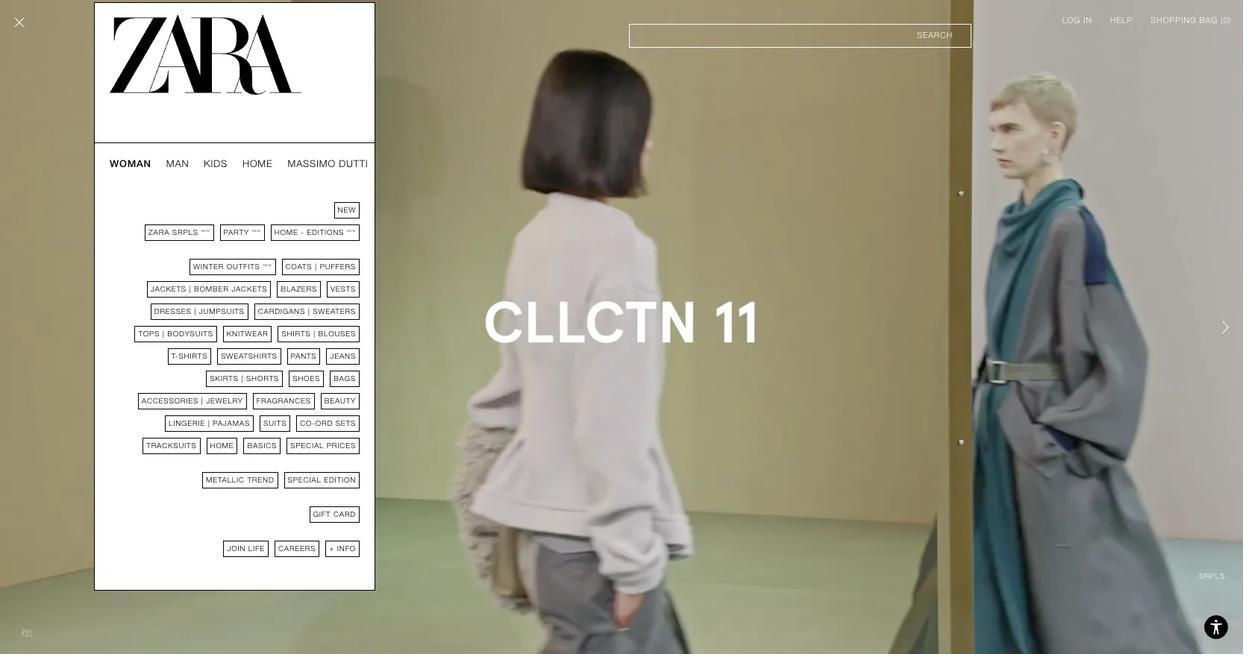 Task type: describe. For each thing, give the bounding box(es) containing it.
1 vertical spatial home link
[[206, 438, 238, 454]]

lingerie | pajamas link
[[165, 416, 254, 432]]

co-ord sets link
[[296, 416, 360, 432]]

zara
[[149, 228, 170, 237]]

outfits
[[227, 263, 260, 271]]

)
[[1229, 16, 1231, 25]]

shopping bag ( 0 )
[[1151, 16, 1231, 25]]

basics
[[247, 442, 277, 450]]

srpls
[[172, 228, 198, 237]]

0 vertical spatial home link
[[242, 158, 273, 170]]

dresses | jumpsuits
[[154, 307, 245, 316]]

special edition link
[[284, 472, 360, 489]]

t-
[[171, 352, 179, 360]]

new up editions
[[338, 206, 356, 214]]

suits link
[[260, 416, 290, 432]]

0 status
[[1223, 16, 1229, 25]]

shorts
[[246, 375, 279, 383]]

co-ord sets
[[300, 419, 356, 428]]

jeans
[[330, 352, 356, 360]]

-
[[301, 228, 304, 237]]

pants
[[291, 352, 317, 360]]

new inside winter outfits new coats | puffers
[[263, 263, 272, 267]]

bag
[[1199, 16, 1218, 25]]

jackets | bomber jackets link
[[147, 281, 271, 298]]

| right coats
[[315, 263, 317, 271]]

0 horizontal spatial home
[[210, 442, 234, 450]]

0 vertical spatial home
[[242, 158, 273, 169]]

editions
[[307, 228, 344, 237]]

life
[[248, 545, 265, 553]]

trend
[[247, 476, 274, 484]]

beauty
[[324, 397, 356, 405]]

skirts | shorts
[[210, 375, 279, 383]]

dresses
[[154, 307, 191, 316]]

jeans link
[[326, 348, 360, 365]]

card
[[333, 510, 356, 519]]

join life
[[227, 545, 265, 553]]

jackets | bomber jackets
[[151, 285, 267, 293]]

kids link
[[204, 158, 228, 170]]

log in
[[1062, 16, 1092, 25]]

log
[[1062, 16, 1081, 25]]

| for lingerie | pajamas
[[208, 419, 210, 428]]

shoes link
[[289, 371, 324, 387]]

new right party
[[252, 229, 261, 233]]

woman
[[110, 158, 151, 169]]

shirts | blouses
[[282, 330, 356, 338]]

accessories | jewelry
[[142, 397, 243, 405]]

zara logo united states. go to homepage image
[[110, 15, 301, 95]]

puffers
[[320, 263, 356, 271]]

| for shirts | blouses
[[313, 330, 316, 338]]

sweatshirts link
[[217, 348, 281, 365]]

massimo dutti link
[[288, 158, 368, 170]]

cardigans
[[258, 307, 305, 316]]

zara logo united states. image
[[110, 15, 301, 95]]

+ info
[[329, 545, 356, 553]]

blouses
[[318, 330, 356, 338]]

special edition
[[288, 476, 356, 484]]

| for jackets | bomber jackets
[[189, 285, 191, 293]]

man
[[166, 158, 189, 169]]

1 vertical spatial shirts
[[179, 352, 208, 360]]

shirts | blouses link
[[278, 326, 360, 342]]

jumpsuits
[[199, 307, 245, 316]]

dresses | jumpsuits link
[[151, 304, 248, 320]]

search link
[[629, 24, 972, 48]]

tops
[[138, 330, 160, 338]]

+
[[329, 545, 334, 553]]

info
[[337, 545, 356, 553]]

new right srpls
[[201, 229, 210, 233]]

| for skirts | shorts
[[241, 375, 244, 383]]

dutti
[[339, 158, 368, 169]]

co-
[[300, 419, 316, 428]]

coats | puffers link
[[282, 259, 360, 275]]

man link
[[166, 158, 189, 170]]

new link
[[334, 202, 360, 219]]

shopping
[[1151, 16, 1197, 25]]

cardigans | sweaters link
[[254, 304, 360, 320]]

vests link
[[327, 281, 360, 298]]



Task type: locate. For each thing, give the bounding box(es) containing it.
jackets up dresses
[[151, 285, 187, 293]]

| inside 'dresses | jumpsuits' link
[[194, 307, 196, 316]]

special for special prices
[[290, 442, 324, 450]]

blazers link
[[277, 281, 321, 298]]

turn on/turn off sound image
[[15, 622, 39, 645]]

coats
[[285, 263, 312, 271]]

tracksuits
[[146, 442, 197, 450]]

1 horizontal spatial home
[[242, 158, 273, 169]]

home link down pajamas
[[206, 438, 238, 454]]

home down pajamas
[[210, 442, 234, 450]]

gift card
[[313, 510, 356, 519]]

home
[[242, 158, 273, 169], [274, 228, 298, 237], [210, 442, 234, 450]]

| inside lingerie | pajamas link
[[208, 419, 210, 428]]

fragrances
[[256, 397, 311, 405]]

new
[[338, 206, 356, 214], [201, 229, 210, 233], [252, 229, 261, 233], [347, 229, 356, 233], [263, 263, 272, 267]]

bags link
[[330, 371, 360, 387]]

bodysuits
[[167, 330, 213, 338]]

kids
[[204, 158, 228, 169]]

| left jewelry
[[201, 397, 203, 405]]

| for cardigans | sweaters
[[308, 307, 310, 316]]

| inside "accessories | jewelry" "link"
[[201, 397, 203, 405]]

skirts
[[210, 375, 239, 383]]

cardigans | sweaters
[[258, 307, 356, 316]]

sets
[[336, 419, 356, 428]]

pajamas
[[213, 419, 250, 428]]

bomber
[[194, 285, 229, 293]]

| right skirts
[[241, 375, 244, 383]]

t-shirts
[[171, 352, 208, 360]]

t-shirts link
[[168, 348, 211, 365]]

woman link
[[110, 158, 151, 170]]

| right tops
[[162, 330, 165, 338]]

ord
[[315, 419, 333, 428]]

massimo dutti
[[288, 158, 368, 169]]

2 jackets from the left
[[231, 285, 267, 293]]

0
[[1223, 16, 1229, 25]]

special prices link
[[287, 438, 360, 454]]

1 horizontal spatial home link
[[242, 158, 273, 170]]

gift
[[313, 510, 331, 519]]

tops | bodysuits
[[138, 330, 213, 338]]

| inside the cardigans | sweaters link
[[308, 307, 310, 316]]

prices
[[327, 442, 356, 450]]

| for dresses | jumpsuits
[[194, 307, 196, 316]]

2 horizontal spatial home
[[274, 228, 298, 237]]

0 horizontal spatial jackets
[[151, 285, 187, 293]]

shirts down bodysuits
[[179, 352, 208, 360]]

1 vertical spatial special
[[288, 476, 321, 484]]

| inside shirts | blouses link
[[313, 330, 316, 338]]

join life link
[[223, 541, 269, 557]]

accessories | jewelry link
[[138, 393, 247, 410]]

| inside tops | bodysuits link
[[162, 330, 165, 338]]

| inside skirts | shorts link
[[241, 375, 244, 383]]

accessories
[[142, 397, 198, 405]]

shirts up pants
[[282, 330, 311, 338]]

0 horizontal spatial home link
[[206, 438, 238, 454]]

| right lingerie
[[208, 419, 210, 428]]

jackets down the outfits
[[231, 285, 267, 293]]

fragrances link
[[253, 393, 315, 410]]

home right kids
[[242, 158, 273, 169]]

special prices
[[290, 442, 356, 450]]

1 vertical spatial home
[[274, 228, 298, 237]]

special left edition
[[288, 476, 321, 484]]

0 vertical spatial special
[[290, 442, 324, 450]]

search
[[917, 31, 953, 40]]

| right dresses
[[194, 307, 196, 316]]

in
[[1083, 16, 1092, 25]]

sweaters
[[313, 307, 356, 316]]

beauty link
[[321, 393, 360, 410]]

vests
[[331, 285, 356, 293]]

home link right kids link
[[242, 158, 273, 170]]

careers
[[278, 545, 316, 553]]

| down blazers link
[[308, 307, 310, 316]]

1 jackets from the left
[[151, 285, 187, 293]]

help link
[[1110, 15, 1133, 27]]

| inside "jackets | bomber jackets" link
[[189, 285, 191, 293]]

sweatshirts
[[221, 352, 277, 360]]

| for accessories | jewelry
[[201, 397, 203, 405]]

join
[[227, 545, 246, 553]]

shoes
[[293, 375, 320, 383]]

winter outfits new coats | puffers
[[193, 263, 356, 271]]

metallic trend
[[206, 476, 274, 484]]

home link
[[242, 158, 273, 170], [206, 438, 238, 454]]

edition
[[324, 476, 356, 484]]

zara srpls new party new home - editions new
[[149, 228, 356, 237]]

|
[[315, 263, 317, 271], [189, 285, 191, 293], [194, 307, 196, 316], [308, 307, 310, 316], [162, 330, 165, 338], [313, 330, 316, 338], [241, 375, 244, 383], [201, 397, 203, 405], [208, 419, 210, 428]]

pants link
[[287, 348, 320, 365]]

1 horizontal spatial shirts
[[282, 330, 311, 338]]

metallic
[[206, 476, 245, 484]]

| for tops | bodysuits
[[162, 330, 165, 338]]

party
[[224, 228, 249, 237]]

lingerie
[[169, 419, 205, 428]]

special for special edition
[[288, 476, 321, 484]]

0 vertical spatial shirts
[[282, 330, 311, 338]]

1 horizontal spatial jackets
[[231, 285, 267, 293]]

special
[[290, 442, 324, 450], [288, 476, 321, 484]]

special down co- on the bottom of page
[[290, 442, 324, 450]]

Product search search field
[[629, 24, 972, 48]]

| left blouses
[[313, 330, 316, 338]]

help
[[1110, 16, 1133, 25]]

2 vertical spatial home
[[210, 442, 234, 450]]

massimo
[[288, 158, 336, 169]]

winter
[[193, 263, 224, 271]]

0 horizontal spatial shirts
[[179, 352, 208, 360]]

home left -
[[274, 228, 298, 237]]

tops | bodysuits link
[[135, 326, 217, 342]]

| left bomber
[[189, 285, 191, 293]]

new down new link
[[347, 229, 356, 233]]

jewelry
[[206, 397, 243, 405]]

new right the outfits
[[263, 263, 272, 267]]

tracksuits link
[[143, 438, 200, 454]]

bags
[[334, 375, 356, 383]]

gift card link
[[309, 507, 360, 523]]

skirts | shorts link
[[206, 371, 283, 387]]



Task type: vqa. For each thing, say whether or not it's contained in the screenshot.
the rightmost "JACKETS"
yes



